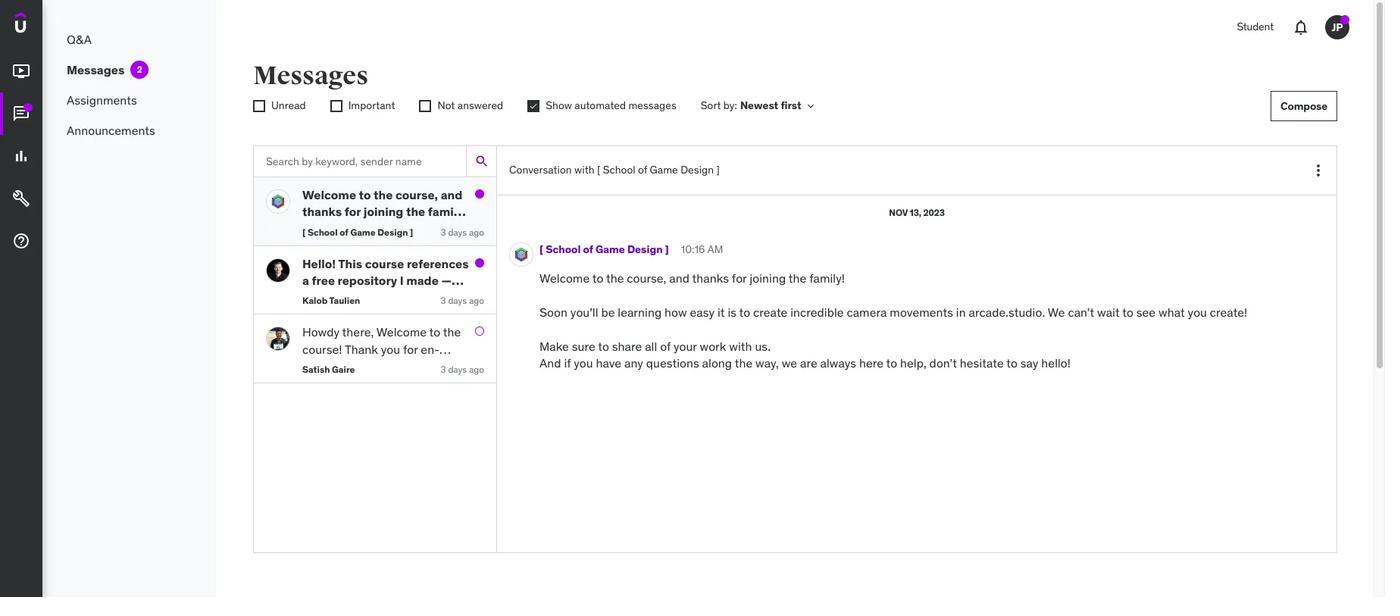 Task type: describe. For each thing, give the bounding box(es) containing it.
ago for kalob taulien
[[469, 295, 484, 306]]

welcome
[[540, 271, 590, 286]]

announcements
[[67, 123, 155, 138]]

with inside the "make sure to share all of your work with us. and if you have any questions along the way, we are always here to help, don't hesitate to say hello!"
[[729, 338, 752, 354]]

1 vertical spatial game
[[350, 226, 376, 238]]

1 medium image from the top
[[12, 62, 30, 80]]

2023
[[923, 207, 945, 218]]

0 horizontal spatial the
[[606, 271, 624, 286]]

3 for [ school of game design ]
[[441, 226, 446, 238]]

sure
[[572, 338, 595, 354]]

1 horizontal spatial [ school of game design ]
[[540, 243, 669, 256]]

1 horizontal spatial school
[[546, 243, 581, 256]]

ago for satish gaire
[[469, 364, 484, 375]]

it
[[718, 304, 725, 320]]

by:
[[724, 99, 737, 112]]

we
[[1048, 304, 1065, 320]]

days for satish gaire
[[448, 364, 467, 375]]

here
[[859, 355, 884, 370]]

joining
[[750, 271, 786, 286]]

of up taulien
[[340, 226, 348, 238]]

to down [ school of game design ] link
[[592, 271, 603, 286]]

have
[[596, 355, 621, 370]]

create!
[[1210, 304, 1248, 320]]

work
[[700, 338, 726, 354]]

3 days ago for [ school of game design ]
[[441, 226, 484, 238]]

not answered
[[438, 99, 503, 112]]

2 vertical spatial game
[[596, 243, 625, 256]]

and
[[540, 355, 561, 370]]

compose
[[1281, 99, 1328, 113]]

soon
[[540, 304, 568, 320]]

learning
[[618, 304, 662, 320]]

say
[[1020, 355, 1039, 370]]

you have alerts image
[[1340, 15, 1350, 24]]

create
[[753, 304, 788, 320]]

2 vertical spatial ]
[[665, 243, 669, 256]]

2 horizontal spatial game
[[650, 163, 678, 177]]

kalob
[[302, 295, 328, 306]]

in
[[956, 304, 966, 320]]

kalob taulien
[[302, 295, 360, 306]]

2 horizontal spatial the
[[789, 271, 806, 286]]

compose link
[[1271, 91, 1337, 121]]

xsmall image for unread
[[253, 100, 265, 112]]

Search by keyword, sender name text field
[[254, 146, 466, 177]]

nov
[[889, 207, 908, 218]]

udemy image
[[15, 12, 84, 38]]

to left say
[[1007, 355, 1018, 370]]

of up welcome
[[583, 243, 593, 256]]

your
[[674, 338, 697, 354]]

see
[[1136, 304, 1156, 320]]

conversation
[[509, 163, 572, 177]]

you'll
[[570, 304, 598, 320]]

course,
[[627, 271, 666, 286]]

2 vertical spatial [
[[540, 243, 543, 256]]

[ school of game design ] link
[[540, 243, 669, 258]]

2 horizontal spatial ]
[[716, 163, 720, 177]]

be
[[601, 304, 615, 320]]

xsmall image for not answered
[[419, 100, 431, 112]]

questions
[[646, 355, 699, 370]]

not
[[438, 99, 455, 112]]

search image
[[474, 154, 489, 169]]

way,
[[756, 355, 779, 370]]

1 medium image from the top
[[12, 105, 30, 123]]

always
[[820, 355, 856, 370]]

easy
[[690, 304, 715, 320]]

assignments
[[67, 92, 137, 107]]

notifications image
[[1292, 18, 1310, 36]]

conversation actions image
[[1309, 161, 1328, 180]]

3 medium image from the top
[[12, 190, 30, 208]]

wait
[[1097, 304, 1120, 320]]

2 medium image from the top
[[12, 232, 30, 250]]

2
[[137, 64, 142, 75]]

13,
[[910, 207, 921, 218]]

0 vertical spatial you
[[1188, 304, 1207, 320]]

days for kalob taulien
[[448, 295, 467, 306]]

2 vertical spatial design
[[627, 243, 663, 256]]

student
[[1237, 20, 1274, 33]]

of down the messages
[[638, 163, 647, 177]]

hesitate
[[960, 355, 1004, 370]]

to right "is"
[[739, 304, 750, 320]]

1 vertical spatial design
[[378, 226, 408, 238]]

student link
[[1228, 9, 1283, 45]]

0 horizontal spatial ]
[[410, 226, 413, 238]]

conversation with [ school of game design ]
[[509, 163, 720, 177]]

don't
[[929, 355, 957, 370]]

welcome to the course, and thanks for joining the family!
[[540, 271, 848, 286]]

0 horizontal spatial [
[[302, 226, 306, 238]]

the inside the "make sure to share all of your work with us. and if you have any questions along the way, we are always here to help, don't hesitate to say hello!"
[[735, 355, 753, 370]]

jp link
[[1319, 9, 1356, 45]]

important
[[348, 99, 395, 112]]

taulien
[[329, 295, 360, 306]]



Task type: vqa. For each thing, say whether or not it's contained in the screenshot.
Other Photography & Video link
no



Task type: locate. For each thing, give the bounding box(es) containing it.
xsmall image left important
[[330, 100, 342, 112]]

the down [ school of game design ] link
[[606, 271, 624, 286]]

to
[[592, 271, 603, 286], [739, 304, 750, 320], [1122, 304, 1133, 320], [598, 338, 609, 354], [886, 355, 897, 370], [1007, 355, 1018, 370]]

0 vertical spatial school
[[603, 163, 636, 177]]

2 horizontal spatial [
[[597, 163, 600, 177]]

1 vertical spatial medium image
[[12, 232, 30, 250]]

you right 'if'
[[574, 355, 593, 370]]

2 horizontal spatial design
[[681, 163, 714, 177]]

0 vertical spatial ago
[[469, 226, 484, 238]]

xsmall image left unread
[[253, 100, 265, 112]]

2 horizontal spatial school
[[603, 163, 636, 177]]

xsmall image
[[804, 100, 817, 112], [253, 100, 265, 112], [330, 100, 342, 112]]

sort
[[701, 99, 721, 112]]

arcade.studio.
[[969, 304, 1045, 320]]

us.
[[755, 338, 771, 354]]

help,
[[900, 355, 927, 370]]

can't
[[1068, 304, 1094, 320]]

to left the see
[[1122, 304, 1133, 320]]

0 vertical spatial medium image
[[12, 105, 30, 123]]

0 vertical spatial [ school of game design ]
[[302, 226, 413, 238]]

1 horizontal spatial [
[[540, 243, 543, 256]]

xsmall image left the not
[[419, 100, 431, 112]]

3 ago from the top
[[469, 364, 484, 375]]

messages up unread
[[253, 60, 368, 92]]

[ school of game design ] up welcome
[[540, 243, 669, 256]]

[ school of game design ] up taulien
[[302, 226, 413, 238]]

2 3 from the top
[[441, 295, 446, 306]]

2 vertical spatial 3
[[441, 364, 446, 375]]

2 days from the top
[[448, 295, 467, 306]]

first
[[781, 99, 801, 112]]

2 medium image from the top
[[12, 147, 30, 165]]

answered
[[457, 99, 503, 112]]

3
[[441, 226, 446, 238], [441, 295, 446, 306], [441, 364, 446, 375]]

1 horizontal spatial ]
[[665, 243, 669, 256]]

sort by: newest first
[[701, 99, 801, 112]]

2 3 days ago from the top
[[441, 295, 484, 306]]

the
[[606, 271, 624, 286], [789, 271, 806, 286], [735, 355, 753, 370]]

1 days from the top
[[448, 226, 467, 238]]

0 horizontal spatial you
[[574, 355, 593, 370]]

3 for satish gaire
[[441, 364, 446, 375]]

3 3 days ago from the top
[[441, 364, 484, 375]]

0 vertical spatial ]
[[716, 163, 720, 177]]

1 xsmall image from the left
[[419, 100, 431, 112]]

school down show automated messages
[[603, 163, 636, 177]]

0 vertical spatial with
[[574, 163, 595, 177]]

1 3 from the top
[[441, 226, 446, 238]]

school
[[603, 163, 636, 177], [308, 226, 338, 238], [546, 243, 581, 256]]

1 vertical spatial you
[[574, 355, 593, 370]]

3 days ago for kalob taulien
[[441, 295, 484, 306]]

game down the search by keyword, sender name text field
[[350, 226, 376, 238]]

2 horizontal spatial xsmall image
[[804, 100, 817, 112]]

gaire
[[332, 364, 355, 375]]

for
[[732, 271, 747, 286]]

hello!
[[1041, 355, 1071, 370]]

1 3 days ago from the top
[[441, 226, 484, 238]]

2 ago from the top
[[469, 295, 484, 306]]

we
[[782, 355, 797, 370]]

days
[[448, 226, 467, 238], [448, 295, 467, 306], [448, 364, 467, 375]]

unread
[[271, 99, 306, 112]]

ago
[[469, 226, 484, 238], [469, 295, 484, 306], [469, 364, 484, 375]]

xsmall image for important
[[330, 100, 342, 112]]

with right the conversation
[[574, 163, 595, 177]]

assignments link
[[42, 85, 217, 115]]

school up kalob
[[308, 226, 338, 238]]

1 vertical spatial with
[[729, 338, 752, 354]]

of
[[638, 163, 647, 177], [340, 226, 348, 238], [583, 243, 593, 256], [660, 338, 671, 354]]

1 horizontal spatial messages
[[253, 60, 368, 92]]

xsmall image left show
[[528, 100, 540, 112]]

3 3 from the top
[[441, 364, 446, 375]]

1 horizontal spatial game
[[596, 243, 625, 256]]

you right what
[[1188, 304, 1207, 320]]

1 vertical spatial ago
[[469, 295, 484, 306]]

0 horizontal spatial design
[[378, 226, 408, 238]]

days for [ school of game design ]
[[448, 226, 467, 238]]

messages up "assignments"
[[67, 62, 125, 77]]

all
[[645, 338, 657, 354]]

and
[[669, 271, 690, 286]]

you
[[1188, 304, 1207, 320], [574, 355, 593, 370]]

[ right the conversation
[[597, 163, 600, 177]]

1 ago from the top
[[469, 226, 484, 238]]

0 vertical spatial design
[[681, 163, 714, 177]]

3 days ago for satish gaire
[[441, 364, 484, 375]]

0 horizontal spatial with
[[574, 163, 595, 177]]

xsmall image right first
[[804, 100, 817, 112]]

[ up welcome
[[540, 243, 543, 256]]

satish
[[302, 364, 330, 375]]

satish gaire
[[302, 364, 355, 375]]

3 days from the top
[[448, 364, 467, 375]]

0 vertical spatial [
[[597, 163, 600, 177]]

thanks
[[692, 271, 729, 286]]

game down the messages
[[650, 163, 678, 177]]

1 horizontal spatial xsmall image
[[330, 100, 342, 112]]

with left us.
[[729, 338, 752, 354]]

1 horizontal spatial the
[[735, 355, 753, 370]]

1 vertical spatial 3
[[441, 295, 446, 306]]

q&a
[[67, 32, 92, 47]]

is
[[728, 304, 737, 320]]

3 for kalob taulien
[[441, 295, 446, 306]]

1 horizontal spatial you
[[1188, 304, 1207, 320]]

0 vertical spatial 3 days ago
[[441, 226, 484, 238]]

1 horizontal spatial with
[[729, 338, 752, 354]]

2 vertical spatial medium image
[[12, 190, 30, 208]]

movements
[[890, 304, 953, 320]]

3 days ago
[[441, 226, 484, 238], [441, 295, 484, 306], [441, 364, 484, 375]]

[ up kalob
[[302, 226, 306, 238]]

0 horizontal spatial xsmall image
[[253, 100, 265, 112]]

1 vertical spatial medium image
[[12, 147, 30, 165]]

family!
[[809, 271, 845, 286]]

1 vertical spatial 3 days ago
[[441, 295, 484, 306]]

make sure to share all of your work with us. and if you have any questions along the way, we are always here to help, don't hesitate to say hello!
[[540, 338, 1071, 370]]

xsmall image for show automated messages
[[528, 100, 540, 112]]

announcements link
[[42, 115, 217, 145]]

what
[[1159, 304, 1185, 320]]

game
[[650, 163, 678, 177], [350, 226, 376, 238], [596, 243, 625, 256]]

along
[[702, 355, 732, 370]]

the left way,
[[735, 355, 753, 370]]

soon you'll be learning how easy it is to create incredible camera movements in arcade.studio. we can't wait to see what you create!
[[540, 304, 1250, 320]]

am
[[708, 243, 723, 256]]

2 xsmall image from the left
[[253, 100, 265, 112]]

the left "family!"
[[789, 271, 806, 286]]

0 vertical spatial days
[[448, 226, 467, 238]]

nov 13, 2023
[[889, 207, 945, 218]]

school up welcome
[[546, 243, 581, 256]]

]
[[716, 163, 720, 177], [410, 226, 413, 238], [665, 243, 669, 256]]

if
[[564, 355, 571, 370]]

make
[[540, 338, 569, 354]]

medium image
[[12, 105, 30, 123], [12, 232, 30, 250]]

of inside the "make sure to share all of your work with us. and if you have any questions along the way, we are always here to help, don't hesitate to say hello!"
[[660, 338, 671, 354]]

messages
[[629, 99, 676, 112]]

messages
[[253, 60, 368, 92], [67, 62, 125, 77]]

show automated messages
[[546, 99, 676, 112]]

1 vertical spatial days
[[448, 295, 467, 306]]

how
[[665, 304, 687, 320]]

design
[[681, 163, 714, 177], [378, 226, 408, 238], [627, 243, 663, 256]]

[ school of game design ]
[[302, 226, 413, 238], [540, 243, 669, 256]]

newest
[[740, 99, 778, 112]]

show
[[546, 99, 572, 112]]

0 horizontal spatial xsmall image
[[419, 100, 431, 112]]

2 vertical spatial 3 days ago
[[441, 364, 484, 375]]

of right all
[[660, 338, 671, 354]]

automated
[[575, 99, 626, 112]]

1 vertical spatial school
[[308, 226, 338, 238]]

3 xsmall image from the left
[[330, 100, 342, 112]]

are
[[800, 355, 817, 370]]

2 vertical spatial school
[[546, 243, 581, 256]]

0 horizontal spatial messages
[[67, 62, 125, 77]]

medium image
[[12, 62, 30, 80], [12, 147, 30, 165], [12, 190, 30, 208]]

0 vertical spatial game
[[650, 163, 678, 177]]

share
[[612, 338, 642, 354]]

q&a link
[[42, 24, 217, 55]]

[
[[597, 163, 600, 177], [302, 226, 306, 238], [540, 243, 543, 256]]

1 vertical spatial ]
[[410, 226, 413, 238]]

any
[[624, 355, 643, 370]]

2 xsmall image from the left
[[528, 100, 540, 112]]

you inside the "make sure to share all of your work with us. and if you have any questions along the way, we are always here to help, don't hesitate to say hello!"
[[574, 355, 593, 370]]

camera
[[847, 304, 887, 320]]

2 vertical spatial ago
[[469, 364, 484, 375]]

1 vertical spatial [ school of game design ]
[[540, 243, 669, 256]]

1 vertical spatial [
[[302, 226, 306, 238]]

jp
[[1332, 20, 1343, 34]]

game up be
[[596, 243, 625, 256]]

xsmall image
[[419, 100, 431, 112], [528, 100, 540, 112]]

1 horizontal spatial xsmall image
[[528, 100, 540, 112]]

0 vertical spatial 3
[[441, 226, 446, 238]]

1 xsmall image from the left
[[804, 100, 817, 112]]

to right here at the bottom right of the page
[[886, 355, 897, 370]]

to up the have on the bottom left
[[598, 338, 609, 354]]

incredible
[[790, 304, 844, 320]]

0 horizontal spatial [ school of game design ]
[[302, 226, 413, 238]]

0 horizontal spatial game
[[350, 226, 376, 238]]

ago for [ school of game design ]
[[469, 226, 484, 238]]

10:16 am
[[681, 243, 723, 256]]

1 horizontal spatial design
[[627, 243, 663, 256]]

10:16
[[681, 243, 705, 256]]

with
[[574, 163, 595, 177], [729, 338, 752, 354]]

0 horizontal spatial school
[[308, 226, 338, 238]]

2 vertical spatial days
[[448, 364, 467, 375]]

0 vertical spatial medium image
[[12, 62, 30, 80]]



